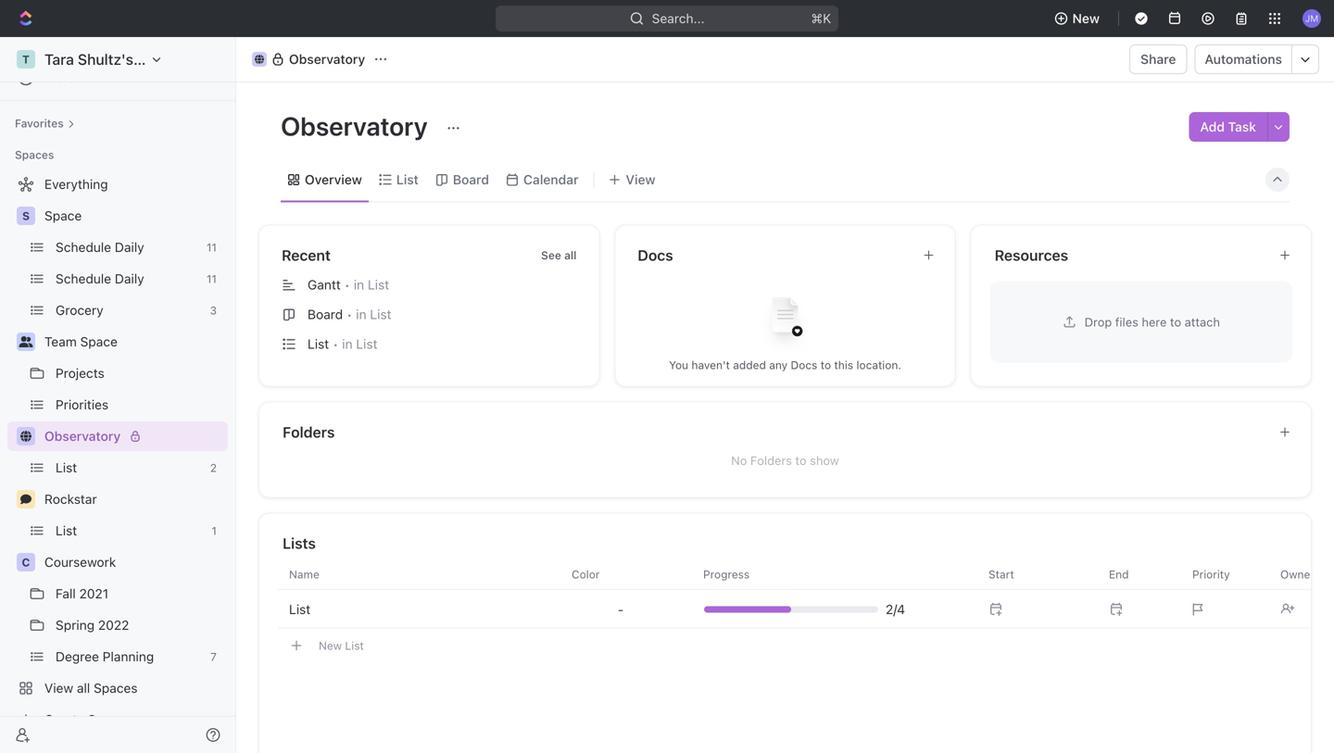 Task type: describe. For each thing, give the bounding box(es) containing it.
grocery
[[56, 303, 103, 318]]

0 vertical spatial space
[[44, 208, 82, 223]]

team
[[44, 334, 77, 349]]

add
[[1200, 119, 1225, 134]]

drop files here to attach
[[1085, 315, 1220, 329]]

daily for 2nd schedule daily link
[[115, 271, 144, 286]]

tara
[[44, 50, 74, 68]]

progress
[[703, 568, 750, 581]]

spring 2022
[[56, 618, 129, 633]]

3
[[210, 304, 217, 317]]

you haven't added any docs to this location.
[[669, 359, 901, 372]]

2 vertical spatial to
[[795, 454, 807, 467]]

team space link
[[44, 327, 224, 357]]

gantt
[[308, 277, 341, 292]]

add task button
[[1189, 112, 1267, 142]]

files
[[1115, 315, 1139, 329]]

rockstar link
[[44, 485, 224, 514]]

rockstar
[[44, 492, 97, 507]]

list link up "coursework" link
[[56, 516, 204, 546]]

priority button
[[1181, 560, 1269, 589]]

schedule daily for second schedule daily link from the bottom of the "sidebar" navigation
[[56, 240, 144, 255]]

here
[[1142, 315, 1167, 329]]

more button
[[7, 63, 228, 93]]

• for gantt
[[344, 278, 350, 292]]

resources button
[[994, 244, 1264, 266]]

drop
[[1085, 315, 1112, 329]]

recent
[[282, 246, 331, 264]]

sidebar navigation
[[0, 37, 240, 753]]

create space
[[44, 712, 125, 727]]

view button
[[602, 167, 662, 193]]

list inside 'button'
[[345, 639, 364, 652]]

board link
[[449, 167, 489, 193]]

favorites
[[15, 117, 64, 130]]

degree
[[56, 649, 99, 664]]

new list button
[[278, 630, 1334, 662]]

overview link
[[301, 167, 362, 193]]

globe image inside observatory link
[[255, 55, 264, 64]]

overview
[[305, 172, 362, 187]]

start
[[989, 568, 1014, 581]]

space for create
[[88, 712, 125, 727]]

workspace
[[137, 50, 214, 68]]

• for board
[[347, 308, 352, 322]]

11 for second schedule daily link from the bottom of the "sidebar" navigation
[[206, 241, 217, 254]]

everything link
[[7, 170, 224, 199]]

start button
[[977, 560, 1098, 589]]

coursework, , element
[[17, 553, 35, 572]]

view button
[[602, 158, 662, 202]]

see
[[541, 249, 561, 262]]

new list
[[319, 639, 364, 652]]

share button
[[1130, 44, 1187, 74]]

haven't
[[692, 359, 730, 372]]

everything
[[44, 177, 108, 192]]

end
[[1109, 568, 1129, 581]]

2 schedule daily link from the top
[[56, 264, 199, 294]]

see all
[[541, 249, 577, 262]]

all for view
[[77, 681, 90, 696]]

gantt • in list
[[308, 277, 389, 292]]

lists button
[[282, 532, 1290, 555]]

s
[[22, 209, 30, 222]]

any
[[769, 359, 788, 372]]

view for view all spaces
[[44, 681, 73, 696]]

team space
[[44, 334, 118, 349]]

no
[[731, 454, 747, 467]]

schedule for 2nd schedule daily link
[[56, 271, 111, 286]]

color button
[[561, 560, 681, 589]]

calendar
[[523, 172, 579, 187]]

automations
[[1205, 51, 1282, 67]]

list link left the board link
[[393, 167, 419, 193]]

view all spaces
[[44, 681, 138, 696]]

show
[[810, 454, 839, 467]]

folders inside button
[[283, 423, 335, 441]]

fall 2021 link
[[56, 579, 224, 609]]

space for team
[[80, 334, 118, 349]]

priorities link
[[56, 390, 224, 420]]

1 horizontal spatial to
[[821, 359, 831, 372]]

list link down name button
[[278, 592, 561, 628]]

observatory inside tree
[[44, 429, 121, 444]]

view all spaces link
[[7, 674, 224, 703]]

calendar link
[[520, 167, 579, 193]]

fall
[[56, 586, 76, 601]]

location.
[[857, 359, 901, 372]]

search...
[[652, 11, 705, 26]]

task
[[1228, 119, 1256, 134]]

grocery link
[[56, 296, 202, 325]]

all for see
[[564, 249, 577, 262]]

more
[[44, 70, 75, 85]]

11 for 2nd schedule daily link
[[206, 272, 217, 285]]

degree planning
[[56, 649, 154, 664]]

space, , element
[[17, 207, 35, 225]]

favorites button
[[7, 112, 82, 134]]



Task type: locate. For each thing, give the bounding box(es) containing it.
spring 2022 link
[[56, 611, 224, 640]]

degree planning link
[[56, 642, 203, 672]]

schedule daily down space link
[[56, 240, 144, 255]]

view inside tree
[[44, 681, 73, 696]]

schedule daily link down space link
[[56, 233, 199, 262]]

tree containing everything
[[7, 170, 228, 735]]

0 vertical spatial observatory link
[[247, 48, 370, 70]]

tara shultz's workspace, , element
[[17, 50, 35, 69]]

list link up rockstar link
[[56, 453, 203, 483]]

to right "here"
[[1170, 315, 1181, 329]]

daily down space link
[[115, 240, 144, 255]]

new inside button
[[1073, 11, 1100, 26]]

1 vertical spatial new
[[319, 639, 342, 652]]

create space link
[[7, 705, 224, 735]]

all up create space
[[77, 681, 90, 696]]

0 horizontal spatial view
[[44, 681, 73, 696]]

globe image
[[255, 55, 264, 64], [20, 431, 32, 442]]

1 vertical spatial space
[[80, 334, 118, 349]]

space down "view all spaces" link
[[88, 712, 125, 727]]

share
[[1141, 51, 1176, 67]]

schedule daily for 2nd schedule daily link
[[56, 271, 144, 286]]

no most used docs image
[[748, 284, 822, 358]]

2 vertical spatial in
[[342, 336, 353, 352]]

projects link
[[56, 359, 224, 388]]

• down board • in list
[[333, 337, 338, 351]]

1 daily from the top
[[115, 240, 144, 255]]

1 horizontal spatial observatory link
[[247, 48, 370, 70]]

2 schedule daily from the top
[[56, 271, 144, 286]]

0 vertical spatial to
[[1170, 315, 1181, 329]]

tree
[[7, 170, 228, 735]]

all right the see
[[564, 249, 577, 262]]

2 vertical spatial •
[[333, 337, 338, 351]]

fall 2021
[[56, 586, 109, 601]]

daily for second schedule daily link from the bottom of the "sidebar" navigation
[[115, 240, 144, 255]]

view for view
[[626, 172, 656, 187]]

shultz's
[[78, 50, 133, 68]]

daily up grocery link
[[115, 271, 144, 286]]

schedule daily
[[56, 240, 144, 255], [56, 271, 144, 286]]

space down 'everything'
[[44, 208, 82, 223]]

projects
[[56, 366, 105, 381]]

0 horizontal spatial docs
[[638, 246, 673, 264]]

new inside 'button'
[[319, 639, 342, 652]]

new for new
[[1073, 11, 1100, 26]]

1 vertical spatial to
[[821, 359, 831, 372]]

board • in list
[[308, 307, 391, 322]]

lists
[[283, 535, 316, 552]]

1 schedule daily link from the top
[[56, 233, 199, 262]]

view inside button
[[626, 172, 656, 187]]

board
[[453, 172, 489, 187], [308, 307, 343, 322]]

schedule daily up the grocery
[[56, 271, 144, 286]]

globe image right workspace
[[255, 55, 264, 64]]

1 vertical spatial observatory link
[[44, 422, 224, 451]]

comment image
[[20, 494, 32, 505]]

• for list
[[333, 337, 338, 351]]

all inside "sidebar" navigation
[[77, 681, 90, 696]]

schedule down space link
[[56, 240, 111, 255]]

1 vertical spatial 11
[[206, 272, 217, 285]]

docs right any
[[791, 359, 817, 372]]

new button
[[1047, 4, 1111, 33]]

0 vertical spatial observatory
[[289, 51, 365, 67]]

view right calendar
[[626, 172, 656, 187]]

schedule daily link up grocery link
[[56, 264, 199, 294]]

globe image up comment icon
[[20, 431, 32, 442]]

1 vertical spatial schedule
[[56, 271, 111, 286]]

1 horizontal spatial spaces
[[94, 681, 138, 696]]

in for board
[[356, 307, 366, 322]]

in
[[354, 277, 364, 292], [356, 307, 366, 322], [342, 336, 353, 352]]

owner button
[[1269, 560, 1334, 589]]

0 vertical spatial folders
[[283, 423, 335, 441]]

0 horizontal spatial spaces
[[15, 148, 54, 161]]

all
[[564, 249, 577, 262], [77, 681, 90, 696]]

• inside board • in list
[[347, 308, 352, 322]]

in down board • in list
[[342, 336, 353, 352]]

schedule daily link
[[56, 233, 199, 262], [56, 264, 199, 294]]

jm
[[1305, 13, 1319, 23]]

2 horizontal spatial to
[[1170, 315, 1181, 329]]

list • in list
[[308, 336, 378, 352]]

11
[[206, 241, 217, 254], [206, 272, 217, 285]]

coursework
[[44, 555, 116, 570]]

1 schedule from the top
[[56, 240, 111, 255]]

0 vertical spatial schedule daily link
[[56, 233, 199, 262]]

2 schedule from the top
[[56, 271, 111, 286]]

schedule
[[56, 240, 111, 255], [56, 271, 111, 286]]

space
[[44, 208, 82, 223], [80, 334, 118, 349], [88, 712, 125, 727]]

user group image
[[19, 336, 33, 347]]

space inside 'link'
[[88, 712, 125, 727]]

observatory
[[289, 51, 365, 67], [281, 111, 433, 141], [44, 429, 121, 444]]

automations button
[[1196, 45, 1292, 73]]

attach
[[1185, 315, 1220, 329]]

0 vertical spatial board
[[453, 172, 489, 187]]

⌘k
[[811, 11, 831, 26]]

1 vertical spatial all
[[77, 681, 90, 696]]

new for new list
[[319, 639, 342, 652]]

0 vertical spatial globe image
[[255, 55, 264, 64]]

tree inside "sidebar" navigation
[[7, 170, 228, 735]]

priority
[[1192, 568, 1230, 581]]

0 vertical spatial spaces
[[15, 148, 54, 161]]

2 11 from the top
[[206, 272, 217, 285]]

1 vertical spatial folders
[[750, 454, 792, 467]]

0 horizontal spatial observatory link
[[44, 422, 224, 451]]

to left 'this'
[[821, 359, 831, 372]]

to left show
[[795, 454, 807, 467]]

0 horizontal spatial all
[[77, 681, 90, 696]]

board down the gantt
[[308, 307, 343, 322]]

1 vertical spatial •
[[347, 308, 352, 322]]

0 vertical spatial in
[[354, 277, 364, 292]]

owner
[[1280, 568, 1315, 581]]

docs down view dropdown button
[[638, 246, 673, 264]]

0 vertical spatial daily
[[115, 240, 144, 255]]

folders button
[[282, 421, 1264, 443]]

2/4
[[886, 602, 905, 617]]

schedule up the grocery
[[56, 271, 111, 286]]

spaces down favorites
[[15, 148, 54, 161]]

0 horizontal spatial new
[[319, 639, 342, 652]]

planning
[[103, 649, 154, 664]]

schedule for second schedule daily link from the bottom of the "sidebar" navigation
[[56, 240, 111, 255]]

coursework link
[[44, 548, 224, 577]]

1 11 from the top
[[206, 241, 217, 254]]

in down gantt • in list
[[356, 307, 366, 322]]

add task
[[1200, 119, 1256, 134]]

name button
[[278, 560, 561, 589]]

0 vertical spatial docs
[[638, 246, 673, 264]]

0 horizontal spatial globe image
[[20, 431, 32, 442]]

1 horizontal spatial all
[[564, 249, 577, 262]]

1 vertical spatial globe image
[[20, 431, 32, 442]]

1 vertical spatial docs
[[791, 359, 817, 372]]

0 vertical spatial •
[[344, 278, 350, 292]]

board for board
[[453, 172, 489, 187]]

dropdown menu image
[[618, 602, 624, 617]]

1 schedule daily from the top
[[56, 240, 144, 255]]

0 vertical spatial new
[[1073, 11, 1100, 26]]

space link
[[44, 201, 224, 231]]

1 vertical spatial board
[[308, 307, 343, 322]]

• inside gantt • in list
[[344, 278, 350, 292]]

no folders to show
[[731, 454, 839, 467]]

2 vertical spatial observatory
[[44, 429, 121, 444]]

0 vertical spatial view
[[626, 172, 656, 187]]

1 vertical spatial schedule daily link
[[56, 264, 199, 294]]

progress button
[[692, 560, 966, 589]]

color
[[572, 568, 600, 581]]

spaces inside tree
[[94, 681, 138, 696]]

in up board • in list
[[354, 277, 364, 292]]

1 vertical spatial schedule daily
[[56, 271, 144, 286]]

0 horizontal spatial folders
[[283, 423, 335, 441]]

1 horizontal spatial globe image
[[255, 55, 264, 64]]

1 horizontal spatial new
[[1073, 11, 1100, 26]]

list
[[396, 172, 419, 187], [368, 277, 389, 292], [370, 307, 391, 322], [308, 336, 329, 352], [356, 336, 378, 352], [56, 460, 77, 475], [56, 523, 77, 538], [289, 602, 311, 617], [345, 639, 364, 652]]

2 vertical spatial space
[[88, 712, 125, 727]]

jm button
[[1297, 4, 1327, 33]]

board left calendar link
[[453, 172, 489, 187]]

board for board • in list
[[308, 307, 343, 322]]

view up create
[[44, 681, 73, 696]]

1 vertical spatial daily
[[115, 271, 144, 286]]

1 vertical spatial spaces
[[94, 681, 138, 696]]

0 horizontal spatial board
[[308, 307, 343, 322]]

1 vertical spatial observatory
[[281, 111, 433, 141]]

• inside list • in list
[[333, 337, 338, 351]]

1 vertical spatial view
[[44, 681, 73, 696]]

resources
[[995, 246, 1068, 264]]

observatory link
[[247, 48, 370, 70], [44, 422, 224, 451]]

space up projects
[[80, 334, 118, 349]]

end button
[[1098, 560, 1181, 589]]

tara shultz's workspace
[[44, 50, 214, 68]]

name
[[289, 568, 319, 581]]

1 horizontal spatial view
[[626, 172, 656, 187]]

in for list
[[342, 336, 353, 352]]

c
[[22, 556, 30, 569]]

0 vertical spatial schedule
[[56, 240, 111, 255]]

1
[[212, 524, 217, 537]]

0 horizontal spatial to
[[795, 454, 807, 467]]

1 horizontal spatial folders
[[750, 454, 792, 467]]

t
[[22, 53, 30, 66]]

0 vertical spatial schedule daily
[[56, 240, 144, 255]]

• right the gantt
[[344, 278, 350, 292]]

7
[[210, 650, 217, 663]]

0 vertical spatial all
[[564, 249, 577, 262]]

see all button
[[534, 244, 584, 266]]

this
[[834, 359, 853, 372]]

2
[[210, 461, 217, 474]]

all inside button
[[564, 249, 577, 262]]

in for gantt
[[354, 277, 364, 292]]

you
[[669, 359, 688, 372]]

2021
[[79, 586, 109, 601]]

priorities
[[56, 397, 109, 412]]

create
[[44, 712, 84, 727]]

to
[[1170, 315, 1181, 329], [821, 359, 831, 372], [795, 454, 807, 467]]

1 horizontal spatial docs
[[791, 359, 817, 372]]

1 horizontal spatial board
[[453, 172, 489, 187]]

• down gantt • in list
[[347, 308, 352, 322]]

globe image inside "sidebar" navigation
[[20, 431, 32, 442]]

2 daily from the top
[[115, 271, 144, 286]]

spaces up create space 'link'
[[94, 681, 138, 696]]

0 vertical spatial 11
[[206, 241, 217, 254]]

1 vertical spatial in
[[356, 307, 366, 322]]

2022
[[98, 618, 129, 633]]



Task type: vqa. For each thing, say whether or not it's contained in the screenshot.
the leftmost Board
yes



